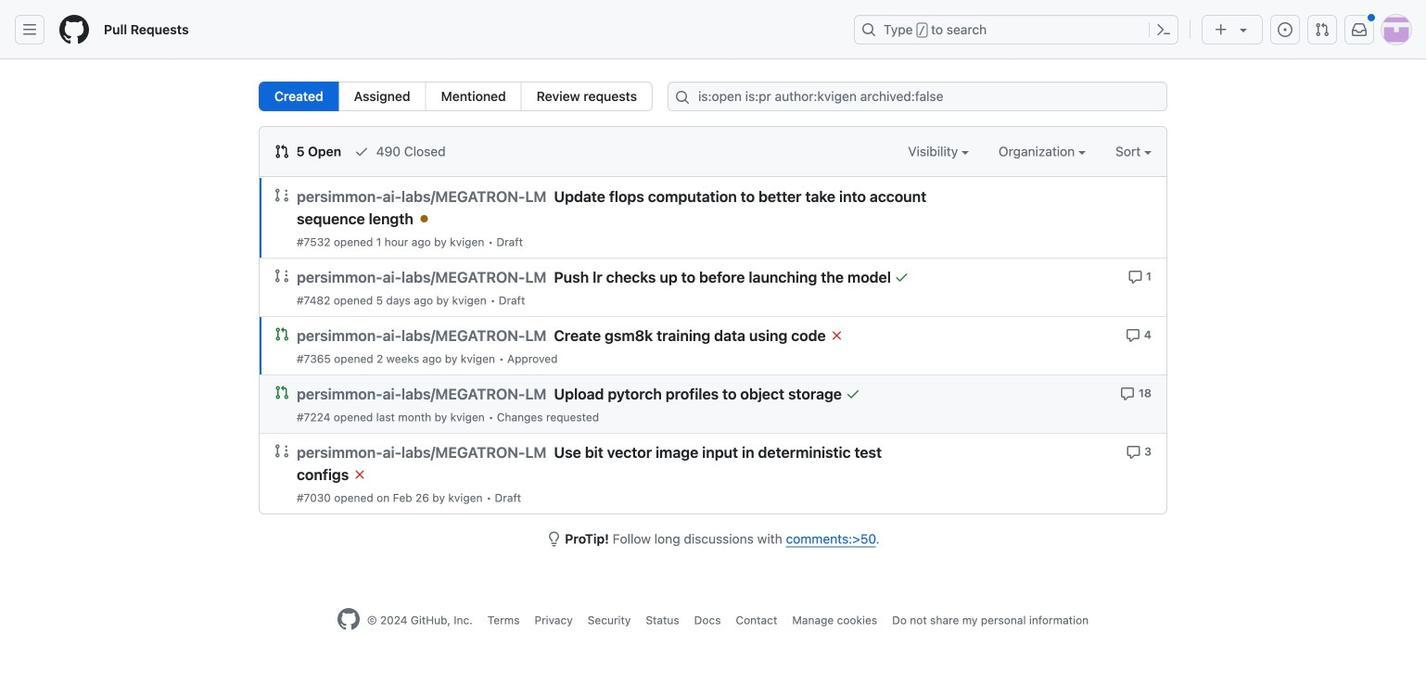 Task type: locate. For each thing, give the bounding box(es) containing it.
3 draft pull request element from the top
[[275, 443, 289, 459]]

Issues search field
[[668, 82, 1168, 111]]

2 draft pull request image from the top
[[275, 269, 289, 283]]

0 vertical spatial git pull request image
[[1316, 22, 1330, 37]]

0 vertical spatial 5 / 6 checks ok image
[[417, 212, 432, 226]]

0 vertical spatial draft pull request element
[[275, 187, 289, 203]]

1 vertical spatial 5 / 6 checks ok image
[[830, 328, 845, 343]]

1 vertical spatial draft pull request image
[[275, 269, 289, 283]]

issue opened image
[[1279, 22, 1293, 37]]

open pull request image
[[275, 327, 289, 342]]

draft pull request element
[[275, 187, 289, 203], [275, 268, 289, 283], [275, 443, 289, 459]]

5 / 6 checks ok image for open pull request icon
[[830, 328, 845, 343]]

5 / 6 checks ok image
[[417, 212, 432, 226], [830, 328, 845, 343]]

open pull request image
[[275, 386, 289, 400]]

comment image for 7 / 7 checks ok image
[[1128, 270, 1143, 285]]

open pull request element down open pull request icon
[[275, 385, 289, 400]]

0 vertical spatial open pull request element
[[275, 327, 289, 342]]

pull requests element
[[259, 82, 653, 111]]

triangle down image
[[1237, 22, 1252, 37]]

command palette image
[[1157, 22, 1172, 37]]

1 vertical spatial draft pull request element
[[275, 268, 289, 283]]

open pull request element up open pull request image
[[275, 327, 289, 342]]

git pull request image
[[1316, 22, 1330, 37], [275, 144, 289, 159]]

Search all issues text field
[[668, 82, 1168, 111]]

0 vertical spatial draft pull request image
[[275, 188, 289, 203]]

1 draft pull request element from the top
[[275, 187, 289, 203]]

open pull request element
[[275, 327, 289, 342], [275, 385, 289, 400]]

search image
[[676, 90, 690, 105]]

0 horizontal spatial git pull request image
[[275, 144, 289, 159]]

2 open pull request element from the top
[[275, 385, 289, 400]]

draft pull request image
[[275, 188, 289, 203], [275, 269, 289, 283]]

draft pull request element for 5 / 6 checks ok icon
[[275, 443, 289, 459]]

2 vertical spatial draft pull request element
[[275, 443, 289, 459]]

7 / 7 checks ok image
[[895, 270, 910, 285]]

0 horizontal spatial 5 / 6 checks ok image
[[417, 212, 432, 226]]

2 draft pull request element from the top
[[275, 268, 289, 283]]

comment image
[[1128, 270, 1143, 285], [1126, 328, 1141, 343], [1121, 387, 1136, 402], [1127, 445, 1142, 460]]

1 vertical spatial git pull request image
[[275, 144, 289, 159]]

comment image for 5 / 6 checks ok icon
[[1127, 445, 1142, 460]]

light bulb image
[[547, 532, 562, 547]]

git pull request image left the check icon
[[275, 144, 289, 159]]

1 open pull request element from the top
[[275, 327, 289, 342]]

git pull request image right 'issue opened' image
[[1316, 22, 1330, 37]]

1 horizontal spatial 5 / 6 checks ok image
[[830, 328, 845, 343]]

1 vertical spatial open pull request element
[[275, 385, 289, 400]]



Task type: describe. For each thing, give the bounding box(es) containing it.
plus image
[[1215, 22, 1229, 37]]

draft pull request element for 7 / 7 checks ok image
[[275, 268, 289, 283]]

6 / 6 checks ok image
[[846, 387, 861, 402]]

open pull request element for open pull request icon 5 / 6 checks ok image
[[275, 327, 289, 342]]

1 horizontal spatial git pull request image
[[1316, 22, 1330, 37]]

homepage image
[[338, 609, 360, 631]]

draft pull request image
[[275, 444, 289, 459]]

5 / 6 checks ok image for second draft pull request image from the bottom
[[417, 212, 432, 226]]

homepage image
[[59, 15, 89, 45]]

comment image for 6 / 6 checks ok image
[[1121, 387, 1136, 402]]

5 / 6 checks ok image
[[353, 468, 367, 482]]

open pull request element for 6 / 6 checks ok image
[[275, 385, 289, 400]]

notifications image
[[1353, 22, 1368, 37]]

draft pull request element for 5 / 6 checks ok image associated with second draft pull request image from the bottom
[[275, 187, 289, 203]]

check image
[[354, 144, 369, 159]]

1 draft pull request image from the top
[[275, 188, 289, 203]]



Task type: vqa. For each thing, say whether or not it's contained in the screenshot.
'Search all issues' TEXT FIELD
yes



